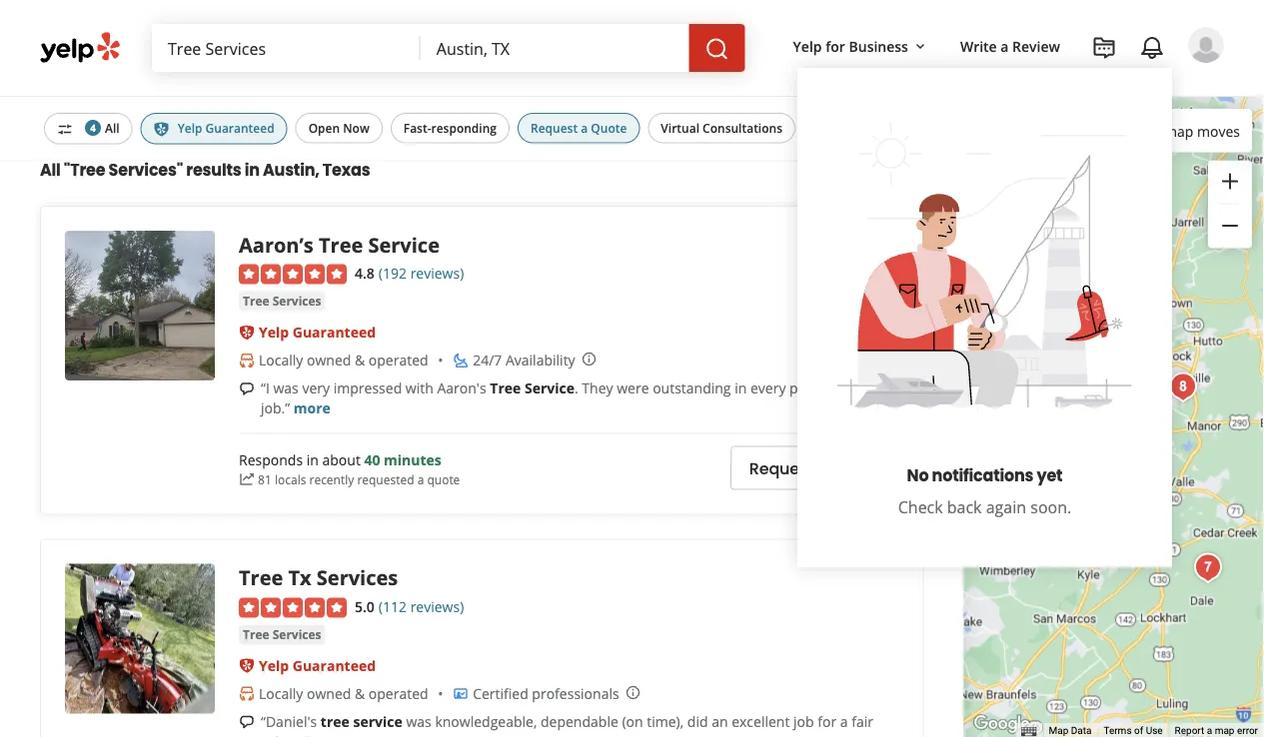 Task type: vqa. For each thing, say whether or not it's contained in the screenshot.
All to the top
yes



Task type: describe. For each thing, give the bounding box(es) containing it.
service
[[353, 712, 402, 731]]

operated for services
[[369, 684, 428, 703]]

yelp guaranteed button for tree
[[259, 656, 376, 675]]

5 star rating image
[[239, 598, 347, 618]]

price..."
[[261, 732, 309, 738]]

write a review
[[960, 36, 1060, 55]]

phase
[[790, 379, 829, 398]]

(192 reviews) link
[[379, 262, 464, 283]]

yelp guaranteed for tree
[[259, 656, 376, 675]]

notifications image
[[1140, 36, 1164, 60]]

guaranteed inside filters group
[[205, 120, 274, 136]]

0 vertical spatial yelp guaranteed button
[[141, 113, 287, 144]]

in for every
[[735, 379, 747, 398]]

mike's tree service image
[[1086, 305, 1126, 345]]

16 trending v2 image for 25
[[239, 10, 255, 26]]

1 vertical spatial all
[[40, 158, 61, 181]]

(112 reviews)
[[379, 597, 464, 616]]

owned for tree
[[307, 351, 351, 370]]

tx
[[288, 564, 311, 592]]

aaron's tree service image
[[1128, 389, 1168, 429]]

all "tree services" results in austin, texas
[[40, 158, 370, 181]]

terms of use link
[[1104, 725, 1163, 737]]

recently for 81
[[309, 471, 354, 488]]

open
[[308, 120, 340, 136]]

consultations
[[703, 120, 782, 136]]

excellent
[[732, 712, 790, 731]]

.
[[575, 379, 578, 398]]

dependable
[[541, 712, 618, 731]]

map data
[[1049, 725, 1092, 737]]

map region
[[884, 0, 1264, 738]]

guaranteed for tree
[[293, 656, 376, 675]]

40
[[364, 450, 380, 469]]

of inside . they were outstanding in every phase of the job."
[[833, 379, 846, 398]]

no notifications yet check back again soon.
[[898, 464, 1072, 518]]

virtual
[[661, 120, 700, 136]]

more link
[[294, 399, 331, 418]]

impressed
[[333, 379, 402, 398]]

aaron's tree service image
[[65, 231, 215, 381]]

locally for aaron's
[[259, 351, 303, 370]]

4
[[90, 121, 96, 134]]

virtual consultations button
[[648, 113, 795, 143]]

fast-
[[403, 120, 431, 136]]

responds in about 40 minutes
[[239, 450, 442, 469]]

report a map error link
[[1175, 725, 1258, 737]]

81
[[258, 471, 272, 488]]

austin tree surgeons image
[[1025, 451, 1065, 491]]

tree services link for tree
[[239, 625, 325, 645]]

quote for left request a quote button
[[591, 120, 627, 136]]

they
[[582, 379, 613, 398]]

yet
[[1037, 464, 1063, 487]]

notifications
[[932, 464, 1034, 487]]

"i
[[261, 379, 270, 398]]

professionals
[[532, 684, 619, 703]]

check
[[898, 497, 943, 518]]

request a quote for left request a quote button
[[531, 120, 627, 136]]

yelp up ""i"
[[259, 323, 289, 342]]

(192 reviews)
[[379, 264, 464, 283]]

Near text field
[[437, 37, 673, 59]]

5.0
[[355, 597, 375, 616]]

4 all
[[90, 120, 120, 136]]

responds
[[239, 450, 303, 469]]

services"
[[109, 158, 183, 181]]

request for left request a quote button
[[531, 120, 578, 136]]

report
[[1175, 725, 1204, 737]]

none field near
[[437, 37, 673, 59]]

availability
[[506, 351, 575, 370]]

review
[[1012, 36, 1060, 55]]

virtual consultations
[[661, 120, 782, 136]]

aaron's
[[437, 379, 486, 398]]

business
[[849, 36, 908, 55]]

(on
[[622, 712, 643, 731]]

1 horizontal spatial service
[[525, 379, 575, 398]]

aaron's tree service
[[239, 231, 440, 258]]

81 locals recently requested a quote
[[258, 471, 460, 488]]

filters group
[[40, 113, 799, 144]]

a inside filters group
[[581, 120, 588, 136]]

search image
[[705, 37, 729, 61]]

yelp guaranteed inside button
[[178, 120, 274, 136]]

error
[[1237, 725, 1258, 737]]

Find text field
[[168, 37, 405, 59]]

tree services for tree
[[243, 626, 321, 643]]

tree services button for aaron's
[[239, 291, 325, 311]]

16 twenty four seven availability v2 image
[[453, 353, 469, 369]]

fair
[[852, 712, 873, 731]]

request a quote for right request a quote button
[[749, 457, 880, 480]]

tree services button for tree
[[239, 625, 325, 645]]

none field find
[[168, 37, 405, 59]]

5.0 link
[[355, 595, 375, 617]]

map
[[1049, 725, 1069, 737]]

tree services link for aaron's
[[239, 291, 325, 311]]

locally owned & operated for services
[[259, 684, 428, 703]]

minutes
[[384, 450, 442, 469]]

locals for 25
[[275, 10, 306, 26]]

did
[[687, 712, 708, 731]]

data
[[1071, 725, 1092, 737]]

was knowledgeable, dependable (on time), did an excellent job for a fair price..."
[[261, 712, 873, 738]]

an
[[712, 712, 728, 731]]

texas
[[323, 158, 370, 181]]

yelp for business
[[793, 36, 908, 55]]

16 chevron down v2 image
[[912, 39, 928, 55]]

16 certified professionals v2 image
[[453, 686, 469, 702]]

services for tx
[[273, 626, 321, 643]]

open now
[[308, 120, 370, 136]]

phillips trio tree service image
[[1163, 367, 1203, 407]]

& for services
[[355, 684, 365, 703]]

4.8
[[355, 264, 375, 283]]

with
[[406, 379, 434, 398]]

terms of use
[[1104, 725, 1163, 737]]

knowledgeable,
[[435, 712, 537, 731]]

report a map error
[[1175, 725, 1258, 737]]

tree up 4.8 link
[[319, 231, 363, 258]]

(192
[[379, 264, 407, 283]]

again
[[986, 497, 1026, 518]]

very
[[302, 379, 330, 398]]

quote for 25 locals recently requested a quote
[[427, 10, 460, 26]]

yelp for business button
[[785, 28, 936, 64]]

job
[[793, 712, 814, 731]]

tree down 24/7
[[490, 379, 521, 398]]

(112 reviews) link
[[379, 595, 464, 617]]

quote for right request a quote button
[[832, 457, 880, 480]]

tree tx services link
[[239, 564, 398, 592]]

16 filter v2 image
[[57, 121, 73, 137]]

recently for 25
[[309, 10, 354, 26]]

owned for tx
[[307, 684, 351, 703]]

for inside button
[[826, 36, 845, 55]]



Task type: locate. For each thing, give the bounding box(es) containing it.
for right the job
[[818, 712, 837, 731]]

2 locals from the top
[[275, 471, 306, 488]]

fast-responding button
[[390, 113, 510, 143]]

fast-responding
[[403, 120, 497, 136]]

request inside filters group
[[531, 120, 578, 136]]

tree services down '4.8 star rating' image
[[243, 293, 321, 309]]

tree tx services
[[239, 564, 398, 592]]

16 locally owned v2 image
[[239, 686, 255, 702]]

reviews) right (112
[[410, 597, 464, 616]]

open now button
[[295, 113, 382, 143]]

0 vertical spatial map
[[1164, 122, 1194, 141]]

locals for 81
[[275, 471, 306, 488]]

1 vertical spatial guaranteed
[[293, 323, 376, 342]]

16 speech v2 image left ""i"
[[239, 381, 255, 397]]

2 requested from the top
[[357, 471, 414, 488]]

ortiz tree trimming image
[[1188, 548, 1228, 588]]

1 horizontal spatial request a quote button
[[730, 446, 899, 490]]

1 vertical spatial of
[[1134, 725, 1143, 737]]

recently
[[309, 10, 354, 26], [309, 471, 354, 488]]

0 vertical spatial requested
[[357, 10, 414, 26]]

operated for service
[[369, 351, 428, 370]]

was inside the was knowledgeable, dependable (on time), did an excellent job for a fair price..."
[[406, 712, 431, 731]]

yelp guaranteed button for aaron's
[[259, 323, 376, 342]]

quote left no
[[832, 457, 880, 480]]

locally owned & operated
[[259, 351, 428, 370], [259, 684, 428, 703]]

write
[[960, 36, 997, 55]]

1 vertical spatial was
[[406, 712, 431, 731]]

2 recently from the top
[[309, 471, 354, 488]]

1 vertical spatial requested
[[357, 471, 414, 488]]

2 vertical spatial yelp guaranteed
[[259, 656, 376, 675]]

more
[[294, 399, 331, 418]]

tree services link
[[239, 291, 325, 311], [239, 625, 325, 645]]

16 locally owned v2 image
[[239, 353, 255, 369]]

2 locally from the top
[[259, 684, 303, 703]]

was right service
[[406, 712, 431, 731]]

services for tree
[[273, 293, 321, 309]]

in right results
[[245, 158, 260, 181]]

24/7 availability
[[473, 351, 575, 370]]

locals
[[275, 10, 306, 26], [275, 471, 306, 488]]

map right as
[[1164, 122, 1194, 141]]

owned
[[307, 351, 351, 370], [307, 684, 351, 703]]

locals right 81
[[275, 471, 306, 488]]

& up impressed
[[355, 351, 365, 370]]

yelp up "daniel's
[[259, 656, 289, 675]]

25
[[258, 10, 272, 26]]

4.8 star rating image
[[239, 264, 347, 284]]

0 horizontal spatial all
[[40, 158, 61, 181]]

0 horizontal spatial quote
[[591, 120, 627, 136]]

0 vertical spatial guaranteed
[[205, 120, 274, 136]]

owned up "daniel's tree service
[[307, 684, 351, 703]]

0 vertical spatial tree services link
[[239, 291, 325, 311]]

tree
[[319, 231, 363, 258], [243, 293, 269, 309], [490, 379, 521, 398], [239, 564, 283, 592], [243, 626, 269, 643]]

2 locally owned & operated from the top
[[259, 684, 428, 703]]

2 none field from the left
[[437, 37, 673, 59]]

yelp guaranteed button
[[141, 113, 287, 144], [259, 323, 376, 342], [259, 656, 376, 675]]

map for moves
[[1164, 122, 1194, 141]]

zoom in image
[[1218, 169, 1242, 193]]

0 vertical spatial quote
[[427, 10, 460, 26]]

0 vertical spatial in
[[245, 158, 260, 181]]

map data button
[[1049, 724, 1092, 738]]

request a quote button down near text box
[[518, 113, 640, 143]]

request a quote
[[531, 120, 627, 136], [749, 457, 880, 480]]

0 vertical spatial for
[[826, 36, 845, 55]]

in
[[245, 158, 260, 181], [735, 379, 747, 398], [307, 450, 319, 469]]

yelp right 16 yelp guaranteed v2 image
[[178, 120, 202, 136]]

error illustration image
[[815, 100, 1155, 440]]

0 horizontal spatial request
[[531, 120, 578, 136]]

recently up find field
[[309, 10, 354, 26]]

1 requested from the top
[[357, 10, 414, 26]]

16 yelp guaranteed v2 image
[[154, 121, 170, 137]]

1 vertical spatial service
[[525, 379, 575, 398]]

for
[[826, 36, 845, 55], [818, 712, 837, 731]]

tree down '4.8 star rating' image
[[243, 293, 269, 309]]

yelp guaranteed up "daniel's tree service
[[259, 656, 376, 675]]

2 vertical spatial in
[[307, 450, 319, 469]]

2 16 trending v2 image from the top
[[239, 472, 255, 488]]

0 horizontal spatial request a quote button
[[518, 113, 640, 143]]

services
[[273, 293, 321, 309], [317, 564, 398, 592], [273, 626, 321, 643]]

16 trending v2 image left 81
[[239, 472, 255, 488]]

yelp left business
[[793, 36, 822, 55]]

0 vertical spatial all
[[105, 120, 120, 136]]

services up the 5.0 link
[[317, 564, 398, 592]]

group
[[1208, 160, 1252, 248]]

1 horizontal spatial request a quote
[[749, 457, 880, 480]]

operated up service
[[369, 684, 428, 703]]

silver tree image
[[1131, 394, 1171, 434]]

reviews)
[[410, 264, 464, 283], [410, 597, 464, 616]]

tree services for aaron's
[[243, 293, 321, 309]]

2 16 speech v2 image from the top
[[239, 715, 255, 731]]

1 vertical spatial 16 trending v2 image
[[239, 472, 255, 488]]

tree services link down '4.8 star rating' image
[[239, 291, 325, 311]]

yelp guaranteed button up very
[[259, 323, 376, 342]]

& for service
[[355, 351, 365, 370]]

0 vertical spatial &
[[355, 351, 365, 370]]

austin,
[[263, 158, 319, 181]]

16 speech v2 image for aaron's tree service
[[239, 381, 255, 397]]

requested for 81 locals recently requested a quote
[[357, 471, 414, 488]]

1 vertical spatial locally owned & operated
[[259, 684, 428, 703]]

tree services button
[[239, 291, 325, 311], [239, 625, 325, 645]]

about
[[322, 450, 361, 469]]

0 vertical spatial of
[[833, 379, 846, 398]]

1 vertical spatial owned
[[307, 684, 351, 703]]

2 vertical spatial yelp guaranteed button
[[259, 656, 376, 675]]

was
[[273, 379, 299, 398], [406, 712, 431, 731]]

2 tree services link from the top
[[239, 625, 325, 645]]

locally owned & operated up impressed
[[259, 351, 428, 370]]

1 recently from the top
[[309, 10, 354, 26]]

0 vertical spatial reviews)
[[410, 264, 464, 283]]

1 vertical spatial yelp guaranteed button
[[259, 323, 376, 342]]

map for error
[[1215, 725, 1235, 737]]

guaranteed
[[205, 120, 274, 136], [293, 323, 376, 342], [293, 656, 376, 675]]

1 vertical spatial reviews)
[[410, 597, 464, 616]]

2 quote from the top
[[427, 471, 460, 488]]

request a quote down near text box
[[531, 120, 627, 136]]

back
[[947, 497, 982, 518]]

of
[[833, 379, 846, 398], [1134, 725, 1143, 737]]

0 vertical spatial quote
[[591, 120, 627, 136]]

0 vertical spatial 16 speech v2 image
[[239, 381, 255, 397]]

0 vertical spatial owned
[[307, 351, 351, 370]]

certified
[[473, 684, 528, 703]]

1 horizontal spatial of
[[1134, 725, 1143, 737]]

16 trending v2 image for 81
[[239, 472, 255, 488]]

request a quote button down the 'phase'
[[730, 446, 899, 490]]

1 tree services link from the top
[[239, 291, 325, 311]]

search as map moves
[[1098, 122, 1240, 141]]

0 vertical spatial 16 trending v2 image
[[239, 10, 255, 26]]

zoom out image
[[1218, 214, 1242, 238]]

requested
[[357, 10, 414, 26], [357, 471, 414, 488]]

1 vertical spatial quote
[[427, 471, 460, 488]]

tree services button down 5 star rating image
[[239, 625, 325, 645]]

1 reviews) from the top
[[410, 264, 464, 283]]

0 vertical spatial locally owned & operated
[[259, 351, 428, 370]]

1 vertical spatial operated
[[369, 684, 428, 703]]

request a quote inside filters group
[[531, 120, 627, 136]]

in left 'about'
[[307, 450, 319, 469]]

1 tree services from the top
[[243, 293, 321, 309]]

now
[[343, 120, 370, 136]]

1 vertical spatial request a quote button
[[730, 446, 899, 490]]

25 locals recently requested a quote
[[258, 10, 460, 26]]

request for right request a quote button
[[749, 457, 813, 480]]

info icon image
[[581, 351, 597, 367], [581, 351, 597, 367], [625, 685, 641, 701], [625, 685, 641, 701]]

0 horizontal spatial was
[[273, 379, 299, 398]]

google image
[[969, 712, 1035, 738]]

quote inside filters group
[[591, 120, 627, 136]]

1 vertical spatial request a quote
[[749, 457, 880, 480]]

0 vertical spatial was
[[273, 379, 299, 398]]

1 vertical spatial map
[[1215, 725, 1235, 737]]

was right ""i"
[[273, 379, 299, 398]]

1 vertical spatial locals
[[275, 471, 306, 488]]

tree services down 5 star rating image
[[243, 626, 321, 643]]

time),
[[647, 712, 684, 731]]

0 vertical spatial request a quote
[[531, 120, 627, 136]]

1 vertical spatial &
[[355, 684, 365, 703]]

locally owned & operated up tree
[[259, 684, 428, 703]]

user actions element
[[777, 25, 1252, 568]]

0 vertical spatial yelp guaranteed
[[178, 120, 274, 136]]

2 tree services button from the top
[[239, 625, 325, 645]]

tree tx services image
[[65, 564, 215, 714]]

1 locally owned & operated from the top
[[259, 351, 428, 370]]

1 & from the top
[[355, 351, 365, 370]]

1 locals from the top
[[275, 10, 306, 26]]

yelp guaranteed button up results
[[141, 113, 287, 144]]

yelp inside yelp guaranteed button
[[178, 120, 202, 136]]

yelp inside yelp for business button
[[793, 36, 822, 55]]

map left error
[[1215, 725, 1235, 737]]

in left every
[[735, 379, 747, 398]]

1 none field from the left
[[168, 37, 405, 59]]

every
[[750, 379, 786, 398]]

0 horizontal spatial of
[[833, 379, 846, 398]]

reviews) right the (192
[[410, 264, 464, 283]]

request a quote down the 'phase'
[[749, 457, 880, 480]]

tree
[[321, 712, 350, 731]]

certified professionals
[[473, 684, 619, 703]]

16 speech v2 image for tree tx services
[[239, 715, 255, 731]]

service up the (192
[[368, 231, 440, 258]]

1 vertical spatial tree services
[[243, 626, 321, 643]]

quote left virtual
[[591, 120, 627, 136]]

1 vertical spatial tree services button
[[239, 625, 325, 645]]

1 vertical spatial quote
[[832, 457, 880, 480]]

0 vertical spatial request
[[531, 120, 578, 136]]

a
[[417, 10, 424, 26], [1001, 36, 1009, 55], [581, 120, 588, 136], [817, 457, 828, 480], [417, 471, 424, 488], [840, 712, 848, 731], [1207, 725, 1212, 737]]

moves
[[1197, 122, 1240, 141]]

all inside filters group
[[105, 120, 120, 136]]

were
[[617, 379, 649, 398]]

0 vertical spatial service
[[368, 231, 440, 258]]

guaranteed up results
[[205, 120, 274, 136]]

0 vertical spatial tree services
[[243, 293, 321, 309]]

map
[[1164, 122, 1194, 141], [1215, 725, 1235, 737]]

recently down responds in about 40 minutes
[[309, 471, 354, 488]]

1 vertical spatial services
[[317, 564, 398, 592]]

1 horizontal spatial request
[[749, 457, 813, 480]]

good guys tree service image
[[1085, 346, 1125, 386]]

None field
[[168, 37, 405, 59], [437, 37, 673, 59]]

request down near field
[[531, 120, 578, 136]]

1 quote from the top
[[427, 10, 460, 26]]

16 speech v2 image
[[239, 381, 255, 397], [239, 715, 255, 731]]

0 vertical spatial locals
[[275, 10, 306, 26]]

1 horizontal spatial map
[[1215, 725, 1235, 737]]

tree services button down '4.8 star rating' image
[[239, 291, 325, 311]]

of left the
[[833, 379, 846, 398]]

operated
[[369, 351, 428, 370], [369, 684, 428, 703]]

1 locally from the top
[[259, 351, 303, 370]]

for inside the was knowledgeable, dependable (on time), did an excellent job for a fair price..."
[[818, 712, 837, 731]]

16 trending v2 image
[[239, 10, 255, 26], [239, 472, 255, 488]]

request down every
[[749, 457, 813, 480]]

use
[[1146, 725, 1163, 737]]

0 horizontal spatial service
[[368, 231, 440, 258]]

1 vertical spatial for
[[818, 712, 837, 731]]

aaron's
[[239, 231, 314, 258]]

locally up "daniel's
[[259, 684, 303, 703]]

tree left tx on the left of page
[[239, 564, 283, 592]]

services down '4.8 star rating' image
[[273, 293, 321, 309]]

request
[[531, 120, 578, 136], [749, 457, 813, 480]]

. they were outstanding in every phase of the job."
[[261, 379, 871, 418]]

services down 5 star rating image
[[273, 626, 321, 643]]

1 vertical spatial recently
[[309, 471, 354, 488]]

as
[[1146, 122, 1161, 141]]

None search field
[[152, 24, 749, 72]]

1 horizontal spatial was
[[406, 712, 431, 731]]

ruby a. image
[[1188, 27, 1224, 63]]

1 operated from the top
[[369, 351, 428, 370]]

tree down 5 star rating image
[[243, 626, 269, 643]]

iconyelpguaranteedbadgesmall image
[[239, 325, 255, 341], [239, 325, 255, 341], [239, 658, 255, 674], [239, 658, 255, 674]]

0 horizontal spatial in
[[245, 158, 260, 181]]

2 tree services from the top
[[243, 626, 321, 643]]

operated up "i was very impressed with aaron's tree service
[[369, 351, 428, 370]]

2 vertical spatial services
[[273, 626, 321, 643]]

in for austin,
[[245, 158, 260, 181]]

aaron's tree service link
[[239, 231, 440, 258]]

search
[[1098, 122, 1142, 141]]

owned up very
[[307, 351, 351, 370]]

4.8 link
[[355, 262, 375, 283]]

0 horizontal spatial none field
[[168, 37, 405, 59]]

16 trending v2 image left '25' on the left top of the page
[[239, 10, 255, 26]]

1 horizontal spatial all
[[105, 120, 120, 136]]

2 reviews) from the top
[[410, 597, 464, 616]]

1 owned from the top
[[307, 351, 351, 370]]

1 vertical spatial in
[[735, 379, 747, 398]]

16 speech v2 image down 16 locally owned v2 image
[[239, 715, 255, 731]]

guaranteed up tree
[[293, 656, 376, 675]]

reviews) inside 'link'
[[410, 264, 464, 283]]

locally owned & operated for service
[[259, 351, 428, 370]]

0 vertical spatial operated
[[369, 351, 428, 370]]

1 horizontal spatial in
[[307, 450, 319, 469]]

manuel tree services & landscaping image
[[1131, 394, 1171, 434]]

1 vertical spatial locally
[[259, 684, 303, 703]]

keyboard shortcuts image
[[1021, 727, 1037, 737]]

0 horizontal spatial map
[[1164, 122, 1194, 141]]

2 horizontal spatial in
[[735, 379, 747, 398]]

results
[[186, 158, 241, 181]]

quote for 81 locals recently requested a quote
[[427, 471, 460, 488]]

all left "tree on the left top of page
[[40, 158, 61, 181]]

2 operated from the top
[[369, 684, 428, 703]]

locals right '25' on the left top of the page
[[275, 10, 306, 26]]

service down availability
[[525, 379, 575, 398]]

1 tree services button from the top
[[239, 291, 325, 311]]

2 vertical spatial guaranteed
[[293, 656, 376, 675]]

0 vertical spatial tree services button
[[239, 291, 325, 311]]

"tree
[[64, 158, 105, 181]]

guaranteed for aaron's
[[293, 323, 376, 342]]

24/7
[[473, 351, 502, 370]]

job."
[[261, 399, 290, 418]]

yelp guaranteed button up "daniel's tree service
[[259, 656, 376, 675]]

yelp guaranteed for aaron's
[[259, 323, 376, 342]]

no
[[907, 464, 929, 487]]

of left use
[[1134, 725, 1143, 737]]

requested for 25 locals recently requested a quote
[[357, 10, 414, 26]]

yelp guaranteed up very
[[259, 323, 376, 342]]

1 vertical spatial 16 speech v2 image
[[239, 715, 255, 731]]

2 owned from the top
[[307, 684, 351, 703]]

the
[[849, 379, 871, 398]]

tree services link down 5 star rating image
[[239, 625, 325, 645]]

0 vertical spatial request a quote button
[[518, 113, 640, 143]]

locally for tree
[[259, 684, 303, 703]]

1 16 speech v2 image from the top
[[239, 381, 255, 397]]

1 horizontal spatial none field
[[437, 37, 673, 59]]

1 16 trending v2 image from the top
[[239, 10, 255, 26]]

quote
[[591, 120, 627, 136], [832, 457, 880, 480]]

1 vertical spatial tree services link
[[239, 625, 325, 645]]

a inside the was knowledgeable, dependable (on time), did an excellent job for a fair price..."
[[840, 712, 848, 731]]

guaranteed up very
[[293, 323, 376, 342]]

0 horizontal spatial request a quote
[[531, 120, 627, 136]]

for left business
[[826, 36, 845, 55]]

0 vertical spatial locally
[[259, 351, 303, 370]]

reviews) for aaron's tree service
[[410, 264, 464, 283]]

in inside . they were outstanding in every phase of the job."
[[735, 379, 747, 398]]

1 vertical spatial yelp guaranteed
[[259, 323, 376, 342]]

&
[[355, 351, 365, 370], [355, 684, 365, 703]]

soon.
[[1031, 497, 1072, 518]]

0 vertical spatial recently
[[309, 10, 354, 26]]

terms
[[1104, 725, 1132, 737]]

outstanding
[[653, 379, 731, 398]]

locally up ""i"
[[259, 351, 303, 370]]

yelp guaranteed up results
[[178, 120, 274, 136]]

0 vertical spatial services
[[273, 293, 321, 309]]

projects image
[[1092, 36, 1116, 60]]

1 horizontal spatial quote
[[832, 457, 880, 480]]

1 vertical spatial request
[[749, 457, 813, 480]]

2 & from the top
[[355, 684, 365, 703]]

reviews) for tree tx services
[[410, 597, 464, 616]]

all
[[105, 120, 120, 136], [40, 158, 61, 181]]

all right 4
[[105, 120, 120, 136]]

& up service
[[355, 684, 365, 703]]



